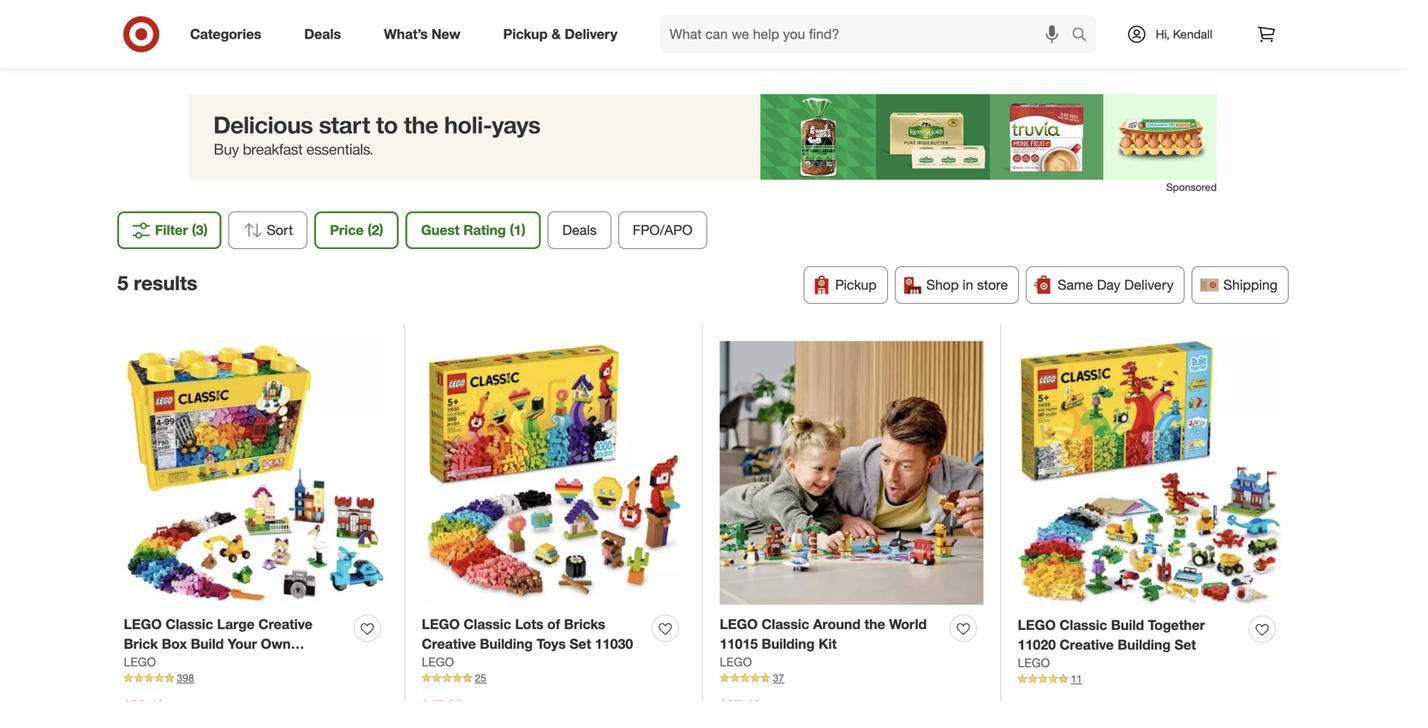 Task type: vqa. For each thing, say whether or not it's contained in the screenshot.
at to the bottom
no



Task type: locate. For each thing, give the bounding box(es) containing it.
/ left the ways
[[556, 52, 560, 69]]

ways to shop link
[[564, 52, 649, 69]]

2 / from the left
[[652, 52, 657, 69]]

kit right kids
[[308, 656, 327, 672]]

classic inside lego classic large creative brick box build your own creative toys, kids building kit 10698
[[166, 616, 213, 633]]

classic up 11
[[1060, 617, 1108, 634]]

kit inside lego classic large creative brick box build your own creative toys, kids building kit 10698
[[308, 656, 327, 672]]

same day delivery
[[1058, 277, 1174, 293]]

&
[[552, 26, 561, 42]]

0 horizontal spatial pickup
[[504, 26, 548, 42]]

own
[[261, 636, 291, 653]]

categories
[[190, 26, 262, 42]]

building for lots
[[480, 636, 533, 653]]

hi,
[[1156, 27, 1170, 42]]

building inside lego classic large creative brick box build your own creative toys, kids building kit 10698
[[251, 656, 304, 672]]

to
[[600, 52, 612, 69]]

shop right to
[[616, 52, 649, 69]]

build inside lego classic build together 11020 creative building set
[[1112, 617, 1145, 634]]

deals link
[[290, 15, 363, 53]]

pickup button
[[804, 266, 888, 304]]

pickup & delivery link
[[489, 15, 639, 53]]

398 link
[[124, 672, 388, 687]]

pickup inside 'pickup' button
[[836, 277, 877, 293]]

1 horizontal spatial shop
[[927, 277, 959, 293]]

1 horizontal spatial kit
[[819, 636, 837, 653]]

0 vertical spatial shop
[[616, 52, 649, 69]]

/ right experiences
[[780, 52, 785, 69]]

deals left what's
[[304, 26, 341, 42]]

building down the own
[[251, 656, 304, 672]]

advertisement region
[[189, 94, 1218, 180]]

10698
[[124, 675, 162, 692]]

build up toys,
[[191, 636, 224, 653]]

0 horizontal spatial build
[[191, 636, 224, 653]]

lego inside lego classic lots of bricks creative building toys set 11030
[[422, 616, 460, 633]]

(1)
[[510, 222, 526, 239]]

lego link for lego classic build together 11020 creative building set
[[1018, 655, 1051, 672]]

classic for lego classic large creative brick box build your own creative toys, kids building kit 10698
[[166, 616, 213, 633]]

1 horizontal spatial deals
[[563, 222, 597, 239]]

37 link
[[720, 672, 984, 687]]

classic inside lego classic build together 11020 creative building set
[[1060, 617, 1108, 634]]

kit down around
[[819, 636, 837, 653]]

delivery right day
[[1125, 277, 1174, 293]]

pickup
[[504, 26, 548, 42], [836, 277, 877, 293]]

lego classic around the world 11015 building kit image
[[720, 341, 984, 605], [720, 341, 984, 605]]

0 vertical spatial deals
[[304, 26, 341, 42]]

creative up "25"
[[422, 636, 476, 653]]

building down lots
[[480, 636, 533, 653]]

set down together
[[1175, 637, 1197, 654]]

build
[[1112, 617, 1145, 634], [191, 636, 224, 653]]

pickup inside pickup & delivery link
[[504, 26, 548, 42]]

0 horizontal spatial delivery
[[565, 26, 618, 42]]

1 horizontal spatial pickup
[[836, 277, 877, 293]]

classic left around
[[762, 616, 810, 633]]

building for around
[[762, 636, 815, 653]]

1 horizontal spatial /
[[652, 52, 657, 69]]

lego inside lego classic around the world 11015 building kit
[[720, 616, 758, 633]]

classic for lego classic around the world 11015 building kit
[[762, 616, 810, 633]]

0 horizontal spatial /
[[556, 52, 560, 69]]

1 vertical spatial pickup
[[836, 277, 877, 293]]

lego link
[[124, 654, 156, 672], [422, 654, 454, 672], [720, 654, 752, 672], [1018, 655, 1051, 672]]

1 vertical spatial build
[[191, 636, 224, 653]]

0 horizontal spatial deals
[[304, 26, 341, 42]]

kit
[[819, 636, 837, 653], [308, 656, 327, 672]]

delivery inside button
[[1125, 277, 1174, 293]]

25 link
[[422, 672, 686, 687]]

lego classic lots of bricks creative building toys set 11030 link
[[422, 615, 646, 654]]

1 vertical spatial shop
[[927, 277, 959, 293]]

classic inside lego classic lots of bricks creative building toys set 11030
[[464, 616, 512, 633]]

lego classic large creative brick box build your own creative toys, kids building kit 10698 image
[[124, 341, 388, 605], [124, 341, 388, 605]]

deals
[[304, 26, 341, 42], [563, 222, 597, 239]]

0 vertical spatial delivery
[[565, 26, 618, 42]]

set down bricks
[[570, 636, 592, 653]]

lego for "lego" link corresponding to lego classic large creative brick box build your own creative toys, kids building kit 10698
[[124, 655, 156, 670]]

deals right (1)
[[563, 222, 597, 239]]

classic inside lego classic around the world 11015 building kit
[[762, 616, 810, 633]]

build left together
[[1112, 617, 1145, 634]]

25
[[475, 672, 487, 685]]

filter (3) button
[[117, 212, 221, 249]]

creative
[[259, 616, 313, 633], [422, 636, 476, 653], [1060, 637, 1114, 654], [124, 656, 178, 672]]

new
[[432, 26, 461, 42]]

building up 11 link
[[1118, 637, 1171, 654]]

0 horizontal spatial shop
[[616, 52, 649, 69]]

lego classic large creative brick box build your own creative toys, kids building kit 10698 link
[[124, 615, 347, 692]]

delivery up the ways
[[565, 26, 618, 42]]

classic
[[698, 13, 785, 43], [829, 52, 873, 69], [166, 616, 213, 633], [464, 616, 512, 633], [762, 616, 810, 633], [1060, 617, 1108, 634]]

delivery
[[565, 26, 618, 42], [1125, 277, 1174, 293]]

building inside lego classic around the world 11015 building kit
[[762, 636, 815, 653]]

lego classic build together 11020 creative building set image
[[1018, 341, 1283, 606], [1018, 341, 1283, 606]]

set
[[570, 636, 592, 653], [1175, 637, 1197, 654]]

set inside lego classic lots of bricks creative building toys set 11030
[[570, 636, 592, 653]]

sponsored
[[1167, 181, 1218, 194]]

(2)
[[368, 222, 384, 239]]

shop left in on the right of page
[[927, 277, 959, 293]]

classic left lots
[[464, 616, 512, 633]]

building
[[480, 636, 533, 653], [762, 636, 815, 653], [1118, 637, 1171, 654], [251, 656, 304, 672]]

deals button
[[548, 212, 612, 249]]

creative up 11
[[1060, 637, 1114, 654]]

box
[[162, 636, 187, 653]]

building inside lego classic build together 11020 creative building set
[[1118, 637, 1171, 654]]

brand
[[660, 52, 697, 69]]

1 vertical spatial delivery
[[1125, 277, 1174, 293]]

what's new
[[384, 26, 461, 42]]

lego inside lego classic build together 11020 creative building set
[[1018, 617, 1056, 634]]

classic left (5)
[[829, 52, 873, 69]]

lego classic lots of bricks creative building toys set 11030 image
[[422, 341, 686, 605], [422, 341, 686, 605]]

deals for the deals button
[[563, 222, 597, 239]]

building inside lego classic lots of bricks creative building toys set 11030
[[480, 636, 533, 653]]

building up 37 at the right of the page
[[762, 636, 815, 653]]

classic up box
[[166, 616, 213, 633]]

37
[[773, 672, 785, 685]]

deals inside button
[[563, 222, 597, 239]]

shop
[[616, 52, 649, 69], [927, 277, 959, 293]]

/
[[556, 52, 560, 69], [652, 52, 657, 69], [780, 52, 785, 69]]

11015
[[720, 636, 758, 653]]

pickup for pickup & delivery
[[504, 26, 548, 42]]

1 horizontal spatial set
[[1175, 637, 1197, 654]]

/ left brand
[[652, 52, 657, 69]]

0 vertical spatial pickup
[[504, 26, 548, 42]]

11 link
[[1018, 672, 1283, 687]]

lego classic around the world 11015 building kit link
[[720, 615, 944, 654]]

the
[[865, 616, 886, 633]]

creative inside lego classic build together 11020 creative building set
[[1060, 637, 1114, 654]]

lego
[[622, 13, 691, 43], [788, 52, 825, 69], [124, 616, 162, 633], [422, 616, 460, 633], [720, 616, 758, 633], [1018, 617, 1056, 634], [124, 655, 156, 670], [422, 655, 454, 670], [720, 655, 752, 670], [1018, 656, 1051, 671]]

together
[[1149, 617, 1206, 634]]

1 horizontal spatial build
[[1112, 617, 1145, 634]]

0 horizontal spatial kit
[[308, 656, 327, 672]]

1 horizontal spatial delivery
[[1125, 277, 1174, 293]]

5
[[117, 271, 128, 295]]

pickup for pickup
[[836, 277, 877, 293]]

2 horizontal spatial /
[[780, 52, 785, 69]]

1 vertical spatial kit
[[308, 656, 327, 672]]

lego classic build together 11020 creative building set
[[1018, 617, 1206, 654]]

0 horizontal spatial set
[[570, 636, 592, 653]]

fpo/apo button
[[619, 212, 708, 249]]

kit inside lego classic around the world 11015 building kit
[[819, 636, 837, 653]]

target
[[515, 52, 552, 69]]

price (2)
[[330, 222, 384, 239]]

lego inside lego classic large creative brick box build your own creative toys, kids building kit 10698
[[124, 616, 162, 633]]

lego link for lego classic large creative brick box build your own creative toys, kids building kit 10698
[[124, 654, 156, 672]]

0 vertical spatial kit
[[819, 636, 837, 653]]

0 vertical spatial build
[[1112, 617, 1145, 634]]

creative inside lego classic lots of bricks creative building toys set 11030
[[422, 636, 476, 653]]

1 vertical spatial deals
[[563, 222, 597, 239]]



Task type: describe. For each thing, give the bounding box(es) containing it.
What can we help you find? suggestions appear below search field
[[660, 15, 1077, 53]]

1 / from the left
[[556, 52, 560, 69]]

bricks
[[564, 616, 606, 633]]

3 / from the left
[[780, 52, 785, 69]]

world
[[890, 616, 927, 633]]

search button
[[1065, 15, 1106, 57]]

building for build
[[1118, 637, 1171, 654]]

(5)
[[877, 52, 892, 69]]

deals for deals link
[[304, 26, 341, 42]]

classic for lego classic build together 11020 creative building set
[[1060, 617, 1108, 634]]

sort button
[[228, 212, 308, 249]]

398
[[177, 672, 194, 685]]

results
[[134, 271, 198, 295]]

lego classic target / ways to shop / brand experiences / lego classic (5)
[[515, 13, 892, 69]]

lego classic lots of bricks creative building toys set 11030
[[422, 616, 633, 653]]

fpo/apo
[[633, 222, 693, 239]]

day
[[1098, 277, 1121, 293]]

lego link for lego classic around the world 11015 building kit
[[720, 654, 752, 672]]

lego for "lego" link for lego classic build together 11020 creative building set
[[1018, 656, 1051, 671]]

toys,
[[182, 656, 215, 672]]

shop in store button
[[895, 266, 1020, 304]]

set inside lego classic build together 11020 creative building set
[[1175, 637, 1197, 654]]

lego for lego classic large creative brick box build your own creative toys, kids building kit 10698
[[124, 616, 162, 633]]

creative up 10698
[[124, 656, 178, 672]]

classic for lego classic lots of bricks creative building toys set 11030
[[464, 616, 512, 633]]

lego for lego classic around the world 11015 building kit
[[720, 616, 758, 633]]

lego for lego classic build together 11020 creative building set
[[1018, 617, 1056, 634]]

brand experiences link
[[660, 52, 777, 69]]

brick
[[124, 636, 158, 653]]

rating
[[464, 222, 506, 239]]

sort
[[267, 222, 293, 239]]

large
[[217, 616, 255, 633]]

delivery for pickup & delivery
[[565, 26, 618, 42]]

delivery for same day delivery
[[1125, 277, 1174, 293]]

11020
[[1018, 637, 1056, 654]]

filter (3)
[[155, 222, 208, 239]]

filter
[[155, 222, 188, 239]]

target link
[[515, 52, 552, 69]]

shop inside shop in store button
[[927, 277, 959, 293]]

ways
[[564, 52, 596, 69]]

lego classic large creative brick box build your own creative toys, kids building kit 10698
[[124, 616, 327, 692]]

toys
[[537, 636, 566, 653]]

creative up the own
[[259, 616, 313, 633]]

around
[[814, 616, 861, 633]]

lego for "lego" link related to lego classic around the world 11015 building kit
[[720, 655, 752, 670]]

guest
[[421, 222, 460, 239]]

what's
[[384, 26, 428, 42]]

hi, kendall
[[1156, 27, 1213, 42]]

what's new link
[[370, 15, 482, 53]]

lego for "lego" link corresponding to lego classic lots of bricks creative building toys set 11030
[[422, 655, 454, 670]]

search
[[1065, 27, 1106, 44]]

guest rating (1)
[[421, 222, 526, 239]]

build inside lego classic large creative brick box build your own creative toys, kids building kit 10698
[[191, 636, 224, 653]]

pickup & delivery
[[504, 26, 618, 42]]

categories link
[[176, 15, 283, 53]]

lego link for lego classic lots of bricks creative building toys set 11030
[[422, 654, 454, 672]]

shop in store
[[927, 277, 1009, 293]]

store
[[978, 277, 1009, 293]]

kids
[[218, 656, 248, 672]]

lots
[[515, 616, 544, 633]]

shipping button
[[1192, 266, 1290, 304]]

of
[[548, 616, 561, 633]]

shop inside lego classic target / ways to shop / brand experiences / lego classic (5)
[[616, 52, 649, 69]]

11
[[1071, 673, 1083, 686]]

lego classic around the world 11015 building kit
[[720, 616, 927, 653]]

lego for lego classic lots of bricks creative building toys set 11030
[[422, 616, 460, 633]]

lego classic build together 11020 creative building set link
[[1018, 616, 1243, 655]]

experiences
[[701, 52, 777, 69]]

price
[[330, 222, 364, 239]]

11030
[[595, 636, 633, 653]]

your
[[228, 636, 257, 653]]

(3)
[[192, 222, 208, 239]]

5 results
[[117, 271, 198, 295]]

classic up experiences
[[698, 13, 785, 43]]

kendall
[[1174, 27, 1213, 42]]

in
[[963, 277, 974, 293]]

same day delivery button
[[1027, 266, 1186, 304]]

shipping
[[1224, 277, 1278, 293]]

same
[[1058, 277, 1094, 293]]



